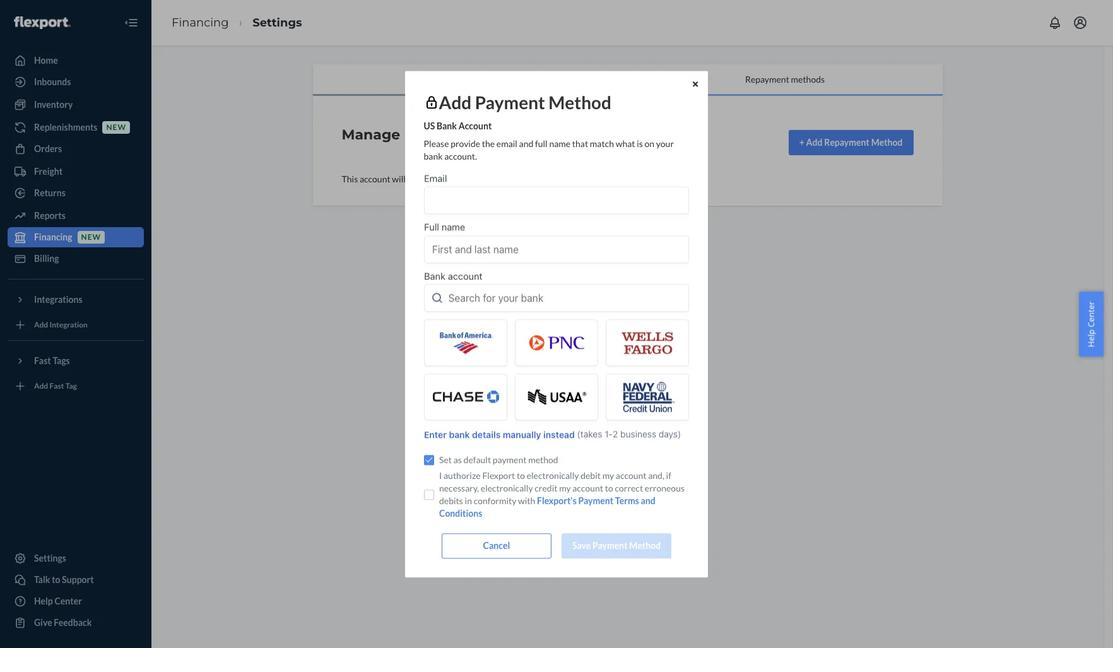 Task type: locate. For each thing, give the bounding box(es) containing it.
1 vertical spatial to
[[605, 483, 613, 494]]

and down erroneous
[[641, 496, 656, 506]]

is
[[637, 138, 644, 149]]

flexport's
[[537, 496, 577, 506]]

erroneous
[[645, 483, 685, 494]]

2 vertical spatial payment
[[593, 540, 628, 551]]

cancel button
[[442, 534, 552, 559]]

1 vertical spatial method
[[630, 540, 661, 551]]

email
[[497, 138, 518, 149]]

add payment method dialog
[[405, 71, 708, 578]]

1 horizontal spatial to
[[605, 483, 613, 494]]

1 vertical spatial and
[[641, 496, 656, 506]]

method
[[528, 455, 558, 465]]

0 horizontal spatial method
[[549, 91, 612, 113]]

to
[[517, 470, 525, 481], [605, 483, 613, 494]]

please
[[424, 138, 449, 149]]

electronically
[[527, 470, 579, 481], [481, 483, 533, 494]]

conditions
[[439, 508, 483, 519]]

flexport
[[483, 470, 515, 481]]

1 vertical spatial electronically
[[481, 483, 533, 494]]

None checkbox
[[424, 455, 434, 465], [424, 490, 434, 500], [424, 455, 434, 465], [424, 490, 434, 500]]

0 horizontal spatial my
[[559, 483, 571, 494]]

0 vertical spatial and
[[520, 138, 534, 149]]

payment inside button
[[593, 540, 628, 551]]

method for add payment method
[[549, 91, 612, 113]]

method down terms
[[630, 540, 661, 551]]

necessary,
[[439, 483, 479, 494]]

center
[[1086, 301, 1097, 327]]

account down debit
[[573, 483, 604, 494]]

what
[[616, 138, 636, 149]]

1 vertical spatial payment
[[579, 496, 614, 506]]

save payment method
[[573, 540, 661, 551]]

account.
[[445, 151, 478, 161]]

flexport's payment terms and conditions link
[[439, 496, 656, 519]]

and left the full
[[520, 138, 534, 149]]

set as default payment method
[[439, 455, 558, 465]]

method
[[549, 91, 612, 113], [630, 540, 661, 551]]

your
[[657, 138, 675, 149]]

and inside please provide the email and full name that match what is on your bank account.
[[520, 138, 534, 149]]

payment up email
[[475, 91, 546, 113]]

electronically down flexport
[[481, 483, 533, 494]]

conformity
[[474, 496, 517, 506]]

add
[[439, 91, 472, 113]]

to left correct
[[605, 483, 613, 494]]

0 horizontal spatial and
[[520, 138, 534, 149]]

set
[[439, 455, 452, 465]]

help center button
[[1080, 292, 1104, 357]]

match
[[590, 138, 615, 149]]

help
[[1086, 329, 1097, 347]]

save
[[573, 540, 591, 551]]

debit
[[581, 470, 601, 481]]

payment inside flexport's payment terms and conditions
[[579, 496, 614, 506]]

terms
[[615, 496, 639, 506]]

0 vertical spatial payment
[[475, 91, 546, 113]]

1 vertical spatial my
[[559, 483, 571, 494]]

1 horizontal spatial method
[[630, 540, 661, 551]]

with
[[518, 496, 536, 506]]

payment down debit
[[579, 496, 614, 506]]

my
[[603, 470, 614, 481], [559, 483, 571, 494]]

close image
[[693, 80, 698, 88]]

method for save payment method
[[630, 540, 661, 551]]

my right debit
[[603, 470, 614, 481]]

bank
[[424, 151, 443, 161]]

name
[[550, 138, 571, 149]]

as
[[454, 455, 462, 465]]

if
[[666, 470, 672, 481]]

account
[[616, 470, 647, 481], [573, 483, 604, 494]]

0 vertical spatial my
[[603, 470, 614, 481]]

0 horizontal spatial account
[[573, 483, 604, 494]]

0 vertical spatial to
[[517, 470, 525, 481]]

provide
[[451, 138, 481, 149]]

and
[[520, 138, 534, 149], [641, 496, 656, 506]]

0 vertical spatial account
[[616, 470, 647, 481]]

payment for flexport's
[[579, 496, 614, 506]]

payment right save
[[593, 540, 628, 551]]

my up flexport's
[[559, 483, 571, 494]]

to down payment
[[517, 470, 525, 481]]

1 vertical spatial account
[[573, 483, 604, 494]]

method up that
[[549, 91, 612, 113]]

0 vertical spatial method
[[549, 91, 612, 113]]

electronically up credit
[[527, 470, 579, 481]]

account up correct
[[616, 470, 647, 481]]

1 horizontal spatial account
[[616, 470, 647, 481]]

payment for save
[[593, 540, 628, 551]]

us
[[424, 120, 435, 131]]

method inside save payment method button
[[630, 540, 661, 551]]

authorize
[[444, 470, 481, 481]]

payment
[[475, 91, 546, 113], [579, 496, 614, 506], [593, 540, 628, 551]]

1 horizontal spatial and
[[641, 496, 656, 506]]



Task type: describe. For each thing, give the bounding box(es) containing it.
add payment method
[[439, 91, 612, 113]]

bank
[[437, 120, 457, 131]]

and,
[[648, 470, 665, 481]]

in
[[465, 496, 472, 506]]

full
[[536, 138, 548, 149]]

us bank account
[[424, 120, 492, 131]]

flexport's payment terms and conditions
[[439, 496, 656, 519]]

debits
[[439, 496, 463, 506]]

1 horizontal spatial my
[[603, 470, 614, 481]]

cancel
[[483, 540, 510, 551]]

account
[[459, 120, 492, 131]]

help center
[[1086, 301, 1097, 347]]

please provide the email and full name that match what is on your bank account.
[[424, 138, 675, 161]]

and inside flexport's payment terms and conditions
[[641, 496, 656, 506]]

on
[[645, 138, 655, 149]]

i authorize flexport to electronically debit my account and, if necessary, electronically credit my account to correct erroneous debits in conformity with
[[439, 470, 685, 506]]

default
[[464, 455, 491, 465]]

credit
[[535, 483, 558, 494]]

payment for add
[[475, 91, 546, 113]]

save payment method button
[[562, 534, 672, 559]]

payment
[[493, 455, 527, 465]]

correct
[[615, 483, 643, 494]]

i
[[439, 470, 442, 481]]

that
[[573, 138, 589, 149]]

0 vertical spatial electronically
[[527, 470, 579, 481]]

the
[[482, 138, 495, 149]]

0 horizontal spatial to
[[517, 470, 525, 481]]



Task type: vqa. For each thing, say whether or not it's contained in the screenshot.
new for Replenishments
no



